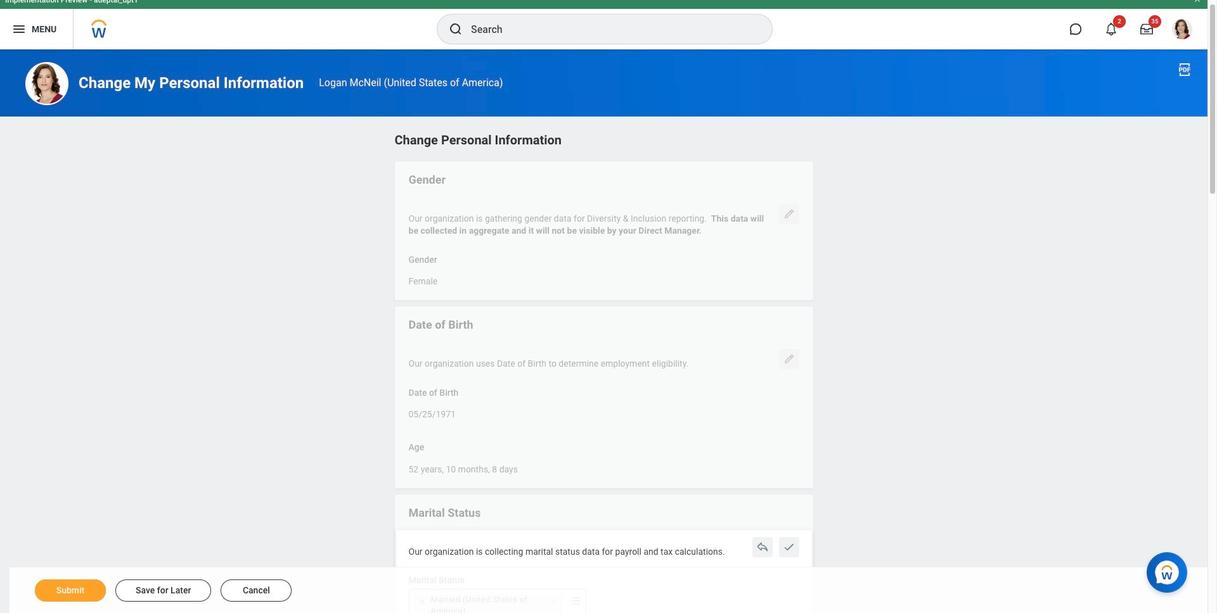Task type: describe. For each thing, give the bounding box(es) containing it.
search image
[[448, 22, 463, 37]]

logan mcneil (united states of america) element
[[319, 77, 503, 89]]

action bar region
[[10, 567, 1208, 614]]

related actions image
[[547, 598, 556, 607]]

edit image
[[783, 353, 795, 366]]

close environment banner image
[[1194, 0, 1201, 3]]

view printable version (pdf) image
[[1177, 62, 1193, 77]]

profile logan mcneil image
[[1172, 19, 1193, 42]]

married (united states of america), press delete to clear value. option
[[413, 595, 563, 614]]

inbox large image
[[1141, 23, 1153, 36]]

edit image
[[783, 208, 795, 221]]

employee's photo (logan mcneil) image
[[25, 62, 68, 105]]

prompts image
[[568, 594, 583, 609]]

justify image
[[11, 22, 27, 37]]



Task type: locate. For each thing, give the bounding box(es) containing it.
married (united states of america) element
[[431, 595, 540, 614]]

Search Workday  search field
[[471, 15, 746, 43]]

None text field
[[409, 269, 438, 291], [409, 402, 456, 424], [409, 269, 438, 291], [409, 402, 456, 424]]

region
[[395, 130, 813, 614]]

main content
[[0, 49, 1208, 614]]

None text field
[[409, 457, 518, 479]]

x small image
[[416, 596, 428, 609]]

notifications large image
[[1105, 23, 1118, 36]]

undo l image
[[756, 541, 769, 554]]

banner
[[0, 0, 1208, 49]]

check image
[[783, 541, 795, 554]]



Task type: vqa. For each thing, say whether or not it's contained in the screenshot.
justify image
yes



